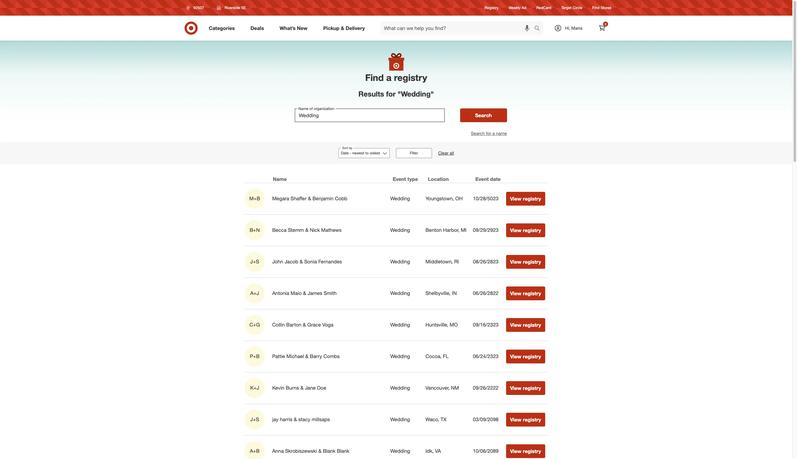 Task type: describe. For each thing, give the bounding box(es) containing it.
3
[[605, 22, 606, 26]]

wedding for waco, tx
[[390, 417, 410, 423]]

michael
[[287, 354, 304, 360]]

view registry for 06/26/2822
[[510, 291, 541, 297]]

& for blank
[[318, 448, 322, 455]]

view registry link for 09/16/2323
[[506, 318, 545, 332]]

john jacob & sonia fernandes
[[272, 259, 342, 265]]

stacy
[[298, 417, 310, 423]]

shaffer
[[291, 196, 307, 202]]

riverside
[[225, 5, 240, 10]]

What can we help you find? suggestions appear below search field
[[380, 21, 536, 35]]

wedding for youngstown, oh
[[390, 196, 410, 202]]

03/09/2098
[[473, 417, 499, 423]]

1 vertical spatial a
[[493, 131, 495, 136]]

location
[[428, 176, 449, 182]]

jay harris & stacy millsaps
[[272, 417, 330, 423]]

antonia maio & james smith
[[272, 290, 337, 297]]

view for 06/26/2822
[[510, 291, 522, 297]]

view for 10/06/2089
[[510, 449, 522, 455]]

view for 03/09/2098
[[510, 417, 522, 423]]

wedding for benton harbor, mi
[[390, 227, 410, 234]]

weekly ad link
[[509, 5, 527, 11]]

view registry for 06/24/2323
[[510, 354, 541, 360]]

waco,
[[426, 417, 439, 423]]

antonia
[[272, 290, 289, 297]]

redcard
[[537, 5, 552, 10]]

nm
[[451, 385, 459, 392]]

find for find stores
[[593, 5, 600, 10]]

benjamin
[[313, 196, 334, 202]]

find a registry
[[365, 72, 427, 83]]

vancouver, nm
[[426, 385, 459, 392]]

view registry for 03/09/2098
[[510, 417, 541, 423]]

shelbyville, in
[[426, 290, 457, 297]]

filter button
[[396, 148, 432, 158]]

find stores link
[[593, 5, 612, 11]]

benton harbor, mi
[[426, 227, 467, 234]]

clear
[[438, 151, 449, 156]]

ri
[[454, 259, 459, 265]]

categories
[[209, 25, 235, 31]]

collin barton & grace voga
[[272, 322, 334, 328]]

view for 10/28/5023
[[510, 196, 522, 202]]

0 horizontal spatial a
[[386, 72, 392, 83]]

cobb
[[335, 196, 347, 202]]

mi
[[461, 227, 467, 234]]

view registry link for 10/06/2089
[[506, 445, 545, 459]]

barton
[[286, 322, 302, 328]]

for for search
[[486, 131, 491, 136]]

burns
[[286, 385, 299, 392]]

what's
[[280, 25, 296, 31]]

1 blank from the left
[[323, 448, 336, 455]]

view for 09/16/2323
[[510, 322, 522, 328]]

view registry for 10/06/2089
[[510, 449, 541, 455]]

find for find a registry
[[365, 72, 384, 83]]

name
[[496, 131, 507, 136]]

registry for 08/26/2823
[[523, 259, 541, 265]]

a+b
[[250, 448, 260, 455]]

& for jane
[[301, 385, 304, 392]]

smith
[[324, 290, 337, 297]]

huntsville,
[[426, 322, 448, 328]]

in
[[452, 290, 457, 297]]

view registry link for 03/09/2098
[[506, 413, 545, 427]]

results
[[359, 90, 384, 98]]

find stores
[[593, 5, 612, 10]]

wedding for idk, va
[[390, 448, 410, 455]]

hi, maria
[[565, 25, 582, 31]]

registry link
[[485, 5, 499, 11]]

09/29/2923
[[473, 227, 499, 234]]

circle
[[573, 5, 583, 10]]

huntsville, mo
[[426, 322, 458, 328]]

view registry for 09/29/2923
[[510, 227, 541, 234]]

view registry link for 09/26/2222
[[506, 382, 545, 395]]

weekly
[[509, 5, 521, 10]]

youngstown, oh
[[426, 196, 463, 202]]

for for results
[[386, 90, 396, 98]]

harbor,
[[443, 227, 460, 234]]

view registry for 09/16/2323
[[510, 322, 541, 328]]

mo
[[450, 322, 458, 328]]

registry for 06/26/2822
[[523, 291, 541, 297]]

james
[[308, 290, 322, 297]]

j+s for john jacob & sonia fernandes
[[250, 259, 259, 265]]

target circle link
[[562, 5, 583, 11]]

cocoa,
[[426, 354, 442, 360]]

3 link
[[595, 21, 609, 35]]

event date
[[476, 176, 501, 182]]

06/26/2822
[[473, 290, 499, 297]]

john
[[272, 259, 283, 265]]

& for benjamin
[[308, 196, 311, 202]]

10/28/5023
[[473, 196, 499, 202]]

tx
[[441, 417, 447, 423]]

registry for 06/24/2323
[[523, 354, 541, 360]]

registry for 10/28/5023
[[523, 196, 541, 202]]

barry
[[310, 354, 322, 360]]

wedding for vancouver, nm
[[390, 385, 410, 392]]

view registry for 10/28/5023
[[510, 196, 541, 202]]

event for event type
[[393, 176, 406, 182]]

registry for 09/16/2323
[[523, 322, 541, 328]]

b+n
[[250, 227, 260, 234]]

redcard link
[[537, 5, 552, 11]]

10/06/2089
[[473, 448, 499, 455]]

& right pickup
[[341, 25, 344, 31]]

jay
[[272, 417, 279, 423]]

megara shaffer & benjamin cobb
[[272, 196, 347, 202]]

view registry link for 06/26/2822
[[506, 287, 545, 301]]

grace
[[307, 322, 321, 328]]

pickup & delivery
[[323, 25, 365, 31]]

event type
[[393, 176, 418, 182]]



Task type: locate. For each thing, give the bounding box(es) containing it.
maria
[[571, 25, 582, 31]]

stemm
[[288, 227, 304, 234]]

registry for 09/29/2923
[[523, 227, 541, 234]]

view registry link for 09/29/2923
[[506, 224, 545, 237]]

for down find a registry
[[386, 90, 396, 98]]

wedding
[[390, 196, 410, 202], [390, 227, 410, 234], [390, 259, 410, 265], [390, 290, 410, 297], [390, 322, 410, 328], [390, 354, 410, 360], [390, 385, 410, 392], [390, 417, 410, 423], [390, 448, 410, 455]]

a+j
[[250, 290, 259, 297]]

06/24/2323
[[473, 354, 499, 360]]

1 vertical spatial find
[[365, 72, 384, 83]]

4 wedding from the top
[[390, 290, 410, 297]]

delivery
[[346, 25, 365, 31]]

view right '06/24/2323'
[[510, 354, 522, 360]]

oh
[[455, 196, 463, 202]]

waco, tx
[[426, 417, 447, 423]]

1 horizontal spatial for
[[486, 131, 491, 136]]

sonia
[[304, 259, 317, 265]]

2 wedding from the top
[[390, 227, 410, 234]]

0 vertical spatial a
[[386, 72, 392, 83]]

for left name
[[486, 131, 491, 136]]

view registry for 09/26/2222
[[510, 385, 541, 392]]

& for stacy
[[294, 417, 297, 423]]

1 vertical spatial j+s
[[250, 417, 259, 423]]

3 wedding from the top
[[390, 259, 410, 265]]

view right 09/29/2923
[[510, 227, 522, 234]]

results for "wedding"
[[359, 90, 434, 98]]

8 wedding from the top
[[390, 417, 410, 423]]

& for nick
[[305, 227, 309, 234]]

search button
[[460, 109, 507, 122]]

a left name
[[493, 131, 495, 136]]

0 vertical spatial for
[[386, 90, 396, 98]]

type
[[408, 176, 418, 182]]

& left nick
[[305, 227, 309, 234]]

& left jane
[[301, 385, 304, 392]]

& right maio
[[303, 290, 306, 297]]

1 horizontal spatial a
[[493, 131, 495, 136]]

08/26/2823
[[473, 259, 499, 265]]

combs
[[324, 354, 340, 360]]

j+s left the "john"
[[250, 259, 259, 265]]

clear all
[[438, 151, 454, 156]]

& for barry
[[305, 354, 309, 360]]

megara
[[272, 196, 289, 202]]

search up search for a name link
[[475, 112, 492, 119]]

1 horizontal spatial find
[[593, 5, 600, 10]]

1 view from the top
[[510, 196, 522, 202]]

search inside button
[[475, 112, 492, 119]]

event for event date
[[476, 176, 489, 182]]

name
[[273, 176, 287, 182]]

registry
[[485, 5, 499, 10]]

5 view from the top
[[510, 322, 522, 328]]

0 horizontal spatial for
[[386, 90, 396, 98]]

& right the skrobiszewski
[[318, 448, 322, 455]]

0 horizontal spatial event
[[393, 176, 406, 182]]

& for sonia
[[300, 259, 303, 265]]

9 view from the top
[[510, 449, 522, 455]]

event left the date
[[476, 176, 489, 182]]

wedding for huntsville, mo
[[390, 322, 410, 328]]

registry for 10/06/2089
[[523, 449, 541, 455]]

view right the 09/16/2323
[[510, 322, 522, 328]]

middletown, ri
[[426, 259, 459, 265]]

hi,
[[565, 25, 570, 31]]

search down search button
[[471, 131, 485, 136]]

what's new
[[280, 25, 308, 31]]

view for 09/29/2923
[[510, 227, 522, 234]]

view right 03/09/2098
[[510, 417, 522, 423]]

middletown,
[[426, 259, 453, 265]]

view registry for 08/26/2823
[[510, 259, 541, 265]]

youngstown,
[[426, 196, 454, 202]]

benton
[[426, 227, 442, 234]]

2 blank from the left
[[337, 448, 350, 455]]

stores
[[601, 5, 612, 10]]

8 view registry link from the top
[[506, 413, 545, 427]]

6 wedding from the top
[[390, 354, 410, 360]]

find left stores
[[593, 5, 600, 10]]

j+s for jay harris & stacy millsaps
[[250, 417, 259, 423]]

&
[[341, 25, 344, 31], [308, 196, 311, 202], [305, 227, 309, 234], [300, 259, 303, 265], [303, 290, 306, 297], [303, 322, 306, 328], [305, 354, 309, 360], [301, 385, 304, 392], [294, 417, 297, 423], [318, 448, 322, 455]]

2 view registry from the top
[[510, 227, 541, 234]]

pickup
[[323, 25, 340, 31]]

c+g
[[250, 322, 260, 328]]

& left sonia
[[300, 259, 303, 265]]

search for a name link
[[471, 131, 507, 136]]

& left stacy
[[294, 417, 297, 423]]

pattie michael & barry combs
[[272, 354, 340, 360]]

clear all button
[[438, 150, 454, 157]]

1 event from the left
[[393, 176, 406, 182]]

event
[[393, 176, 406, 182], [476, 176, 489, 182]]

view for 08/26/2823
[[510, 259, 522, 265]]

0 vertical spatial search
[[475, 112, 492, 119]]

2 event from the left
[[476, 176, 489, 182]]

0 vertical spatial find
[[593, 5, 600, 10]]

view registry link for 08/26/2823
[[506, 255, 545, 269]]

1 wedding from the top
[[390, 196, 410, 202]]

0 horizontal spatial blank
[[323, 448, 336, 455]]

5 view registry link from the top
[[506, 318, 545, 332]]

4 view from the top
[[510, 291, 522, 297]]

1 j+s from the top
[[250, 259, 259, 265]]

4 view registry from the top
[[510, 291, 541, 297]]

target circle
[[562, 5, 583, 10]]

becca stemm & nick mathews
[[272, 227, 342, 234]]

p+b
[[250, 354, 260, 360]]

view right 10/06/2089
[[510, 449, 522, 455]]

idk, va
[[426, 448, 441, 455]]

view for 09/26/2222
[[510, 385, 522, 392]]

idk,
[[426, 448, 434, 455]]

view for 06/24/2323
[[510, 354, 522, 360]]

mathews
[[321, 227, 342, 234]]

search for search
[[475, 112, 492, 119]]

registry for 09/26/2222
[[523, 385, 541, 392]]

"wedding"
[[398, 90, 434, 98]]

3 view from the top
[[510, 259, 522, 265]]

& for grace
[[303, 322, 306, 328]]

j+s
[[250, 259, 259, 265], [250, 417, 259, 423]]

1 view registry link from the top
[[506, 192, 545, 206]]

1 vertical spatial search
[[471, 131, 485, 136]]

92507
[[194, 5, 204, 10]]

09/26/2222
[[473, 385, 499, 392]]

fernandes
[[318, 259, 342, 265]]

& left grace
[[303, 322, 306, 328]]

3 view registry from the top
[[510, 259, 541, 265]]

pattie
[[272, 354, 285, 360]]

view
[[510, 196, 522, 202], [510, 227, 522, 234], [510, 259, 522, 265], [510, 291, 522, 297], [510, 322, 522, 328], [510, 354, 522, 360], [510, 385, 522, 392], [510, 417, 522, 423], [510, 449, 522, 455]]

2 view registry link from the top
[[506, 224, 545, 237]]

millsaps
[[312, 417, 330, 423]]

2 view from the top
[[510, 227, 522, 234]]

wedding for cocoa, fl
[[390, 354, 410, 360]]

search button
[[532, 21, 547, 36]]

view registry link for 06/24/2323
[[506, 350, 545, 364]]

6 view registry link from the top
[[506, 350, 545, 364]]

m+b
[[249, 196, 260, 202]]

k+j
[[250, 385, 259, 392]]

search for a name
[[471, 131, 507, 136]]

8 view from the top
[[510, 417, 522, 423]]

jane
[[305, 385, 316, 392]]

& right shaffer at the left top of page
[[308, 196, 311, 202]]

9 view registry link from the top
[[506, 445, 545, 459]]

5 wedding from the top
[[390, 322, 410, 328]]

pickup & delivery link
[[318, 21, 373, 35]]

categories link
[[204, 21, 243, 35]]

1 vertical spatial for
[[486, 131, 491, 136]]

anna
[[272, 448, 284, 455]]

9 view registry from the top
[[510, 449, 541, 455]]

1 horizontal spatial event
[[476, 176, 489, 182]]

becca
[[272, 227, 287, 234]]

5 view registry from the top
[[510, 322, 541, 328]]

search for search for a name
[[471, 131, 485, 136]]

3 view registry link from the top
[[506, 255, 545, 269]]

vancouver,
[[426, 385, 450, 392]]

view right 08/26/2823 on the bottom right
[[510, 259, 522, 265]]

6 view from the top
[[510, 354, 522, 360]]

skrobiszewski
[[285, 448, 317, 455]]

None text field
[[295, 109, 445, 122]]

target
[[562, 5, 572, 10]]

find
[[593, 5, 600, 10], [365, 72, 384, 83]]

& left barry
[[305, 354, 309, 360]]

a up results for "wedding"
[[386, 72, 392, 83]]

doe
[[317, 385, 326, 392]]

view right 09/26/2222
[[510, 385, 522, 392]]

all
[[450, 151, 454, 156]]

7 view registry from the top
[[510, 385, 541, 392]]

7 view registry link from the top
[[506, 382, 545, 395]]

1 horizontal spatial blank
[[337, 448, 350, 455]]

registry for 03/09/2098
[[523, 417, 541, 423]]

view right 06/26/2822
[[510, 291, 522, 297]]

j+s left jay
[[250, 417, 259, 423]]

view right the 10/28/5023
[[510, 196, 522, 202]]

4 view registry link from the top
[[506, 287, 545, 301]]

find up the results
[[365, 72, 384, 83]]

9 wedding from the top
[[390, 448, 410, 455]]

& for james
[[303, 290, 306, 297]]

new
[[297, 25, 308, 31]]

7 view from the top
[[510, 385, 522, 392]]

event left type
[[393, 176, 406, 182]]

09/16/2323
[[473, 322, 499, 328]]

deals
[[251, 25, 264, 31]]

search
[[532, 26, 547, 32]]

blank
[[323, 448, 336, 455], [337, 448, 350, 455]]

wedding for middletown, ri
[[390, 259, 410, 265]]

weekly ad
[[509, 5, 527, 10]]

1 view registry from the top
[[510, 196, 541, 202]]

6 view registry from the top
[[510, 354, 541, 360]]

view registry link
[[506, 192, 545, 206], [506, 224, 545, 237], [506, 255, 545, 269], [506, 287, 545, 301], [506, 318, 545, 332], [506, 350, 545, 364], [506, 382, 545, 395], [506, 413, 545, 427], [506, 445, 545, 459]]

2 j+s from the top
[[250, 417, 259, 423]]

maio
[[291, 290, 302, 297]]

view registry link for 10/28/5023
[[506, 192, 545, 206]]

7 wedding from the top
[[390, 385, 410, 392]]

wedding for shelbyville, in
[[390, 290, 410, 297]]

registry
[[394, 72, 427, 83], [523, 196, 541, 202], [523, 227, 541, 234], [523, 259, 541, 265], [523, 291, 541, 297], [523, 322, 541, 328], [523, 354, 541, 360], [523, 385, 541, 392], [523, 417, 541, 423], [523, 449, 541, 455]]

0 vertical spatial j+s
[[250, 259, 259, 265]]

anna skrobiszewski & blank blank
[[272, 448, 350, 455]]

8 view registry from the top
[[510, 417, 541, 423]]

0 horizontal spatial find
[[365, 72, 384, 83]]

kevin burns & jane doe
[[272, 385, 326, 392]]



Task type: vqa. For each thing, say whether or not it's contained in the screenshot.
"WEDDING"
yes



